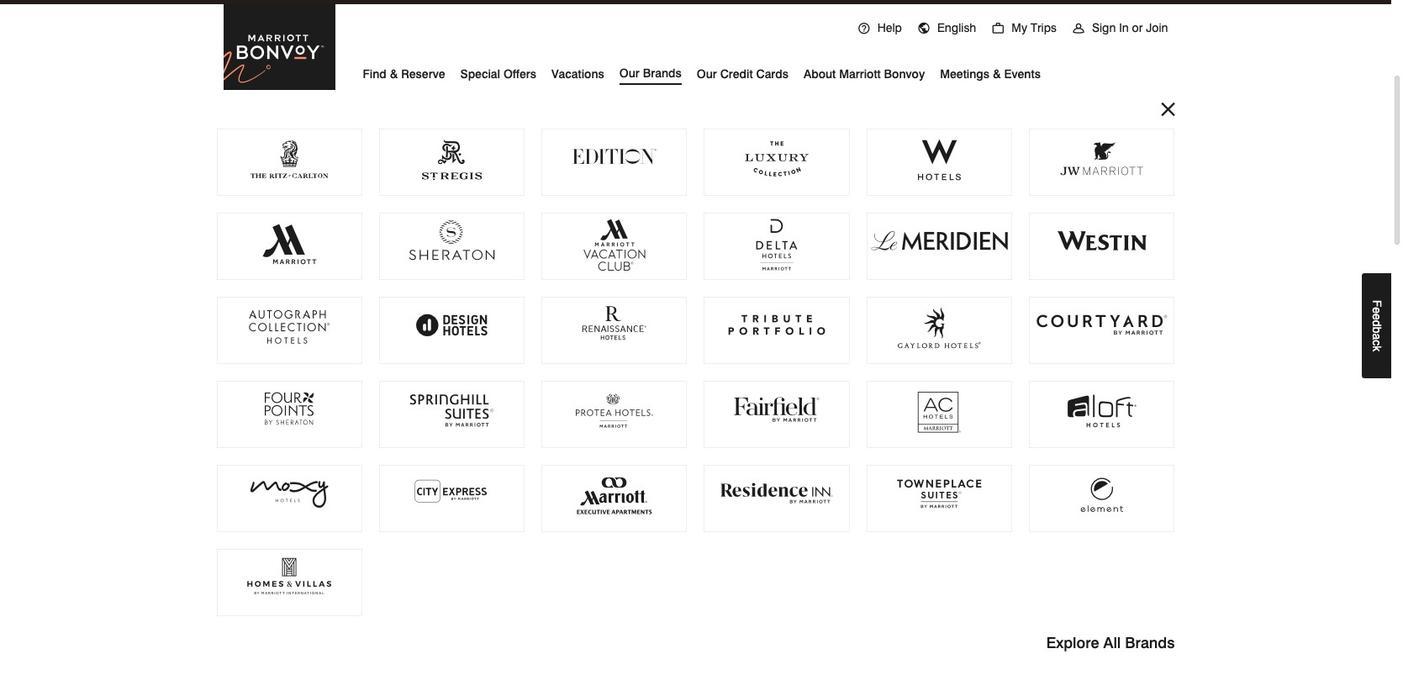 Task type: vqa. For each thing, say whether or not it's contained in the screenshot.
Reserve
yes



Task type: locate. For each thing, give the bounding box(es) containing it.
please
[[555, 551, 594, 566]]

and right parking
[[303, 371, 326, 386]]

2 horizontal spatial your
[[563, 351, 589, 366]]

1 horizontal spatial or
[[1132, 21, 1143, 34]]

away inside escape for an adult only night away at the kananaskis mountain lodge & nordic spa.
[[404, 29, 436, 44]]

1 vertical spatial only
[[343, 351, 368, 366]]

your down kananaskis.
[[463, 371, 489, 386]]

2 vertical spatial for
[[653, 531, 669, 546]]

2 round image from the left
[[1072, 22, 1086, 35]]

2 list item from the top
[[773, 481, 1157, 506]]

conditions
[[269, 606, 326, 619]]

1 horizontal spatial round image
[[1072, 22, 1086, 35]]

0 horizontal spatial :
[[867, 486, 871, 501]]

None search field
[[223, 182, 1169, 308]]

& for find & reserve
[[390, 67, 398, 80]]

1 horizontal spatial 6:00-
[[966, 410, 997, 425]]

trees
[[500, 411, 534, 426], [860, 435, 893, 450]]

& left events
[[993, 67, 1001, 80]]

1 vertical spatial book
[[281, 473, 320, 489]]

online
[[362, 531, 398, 546]]

1 horizontal spatial amenity
[[833, 384, 880, 399]]

1 vertical spatial two
[[831, 435, 856, 450]]

amenity
[[398, 371, 445, 386], [833, 384, 880, 399]]

only for parking
[[343, 351, 368, 366]]

escape up valet
[[223, 351, 268, 366]]

an up parking
[[291, 351, 306, 366]]

2 escape from the top
[[223, 351, 268, 366]]

only inside 'escape for an adult only night away in kananaskis. start your getaway with valet parking and a welcome amenity in your room. then retreat to the kananaskis nordic spa with 2 passes to an evening hydrotherapy session from 6:00-9:00pm and a $50 cad credit at the two trees bistro (located within the spa).'
[[343, 351, 368, 366]]

our for our brands
[[620, 66, 640, 80]]

1 list item from the top
[[773, 455, 1157, 481]]

1 vertical spatial and
[[303, 411, 325, 426]]

escape
[[223, 29, 268, 44], [223, 351, 268, 366]]

$50 down spa
[[340, 411, 362, 426]]

away inside 'escape for an adult only night away in kananaskis. start your getaway with valet parking and a welcome amenity in your room. then retreat to the kananaskis nordic spa with 2 passes to an evening hydrotherapy session from 6:00-9:00pm and a $50 cad credit at the two trees bistro (located within the spa).'
[[404, 351, 436, 366]]

0 vertical spatial or
[[1132, 21, 1143, 34]]

1 round image from the left
[[857, 22, 871, 35]]

1 vertical spatial code
[[398, 510, 430, 526]]

0 vertical spatial two
[[472, 411, 497, 426]]

2 vertical spatial and
[[602, 531, 625, 546]]

be sure that the promotional code appears in the corporate/promotional code box when making your online reservation, or call 833-440-1964  and ask for the promotional code. for toll-free numbers outside the us please visit
[[223, 510, 691, 566]]

0 horizontal spatial with
[[367, 391, 391, 406]]

kananaskis inside escape for an adult only night away at the kananaskis mountain lodge & nordic spa.
[[477, 29, 546, 44]]

: left november
[[867, 486, 871, 501]]

two
[[472, 411, 497, 426], [831, 435, 856, 450]]

hydrotherapy down welcome amenity on arrival night
[[826, 410, 906, 425]]

cad down 2
[[366, 411, 395, 426]]

9:00pm down parking
[[254, 411, 299, 426]]

getaway
[[593, 351, 643, 366]]

our brands
[[620, 66, 682, 80]]

2 vertical spatial your
[[332, 531, 358, 546]]

1 vertical spatial away
[[404, 351, 436, 366]]

0 horizontal spatial per
[[910, 410, 930, 425]]

for inside 'escape for an adult only night away in kananaskis. start your getaway with valet parking and a welcome amenity in your room. then retreat to the kananaskis nordic spa with 2 passes to an evening hydrotherapy session from 6:00-9:00pm and a $50 cad credit at the two trees bistro (located within the spa).'
[[272, 351, 288, 366]]

list item containing promotional code
[[773, 455, 1157, 481]]

2
[[395, 391, 402, 406]]

amenity left on
[[833, 384, 880, 399]]

an inside escape for an adult only night away at the kananaskis mountain lodge & nordic spa.
[[291, 29, 306, 44]]

1 horizontal spatial trees
[[860, 435, 893, 450]]

1 vertical spatial or
[[475, 531, 487, 546]]

1 horizontal spatial book
[[989, 211, 1027, 229]]

0 horizontal spatial amenity
[[398, 371, 445, 386]]

1 vertical spatial cad
[[799, 435, 828, 450]]

1 vertical spatial hydrotherapy
[[826, 410, 906, 425]]

book inside button
[[989, 211, 1027, 229]]

0 vertical spatial per
[[910, 410, 930, 425]]

& inside dropdown button
[[390, 67, 398, 80]]

arrival
[[902, 384, 939, 399]]

to right need
[[814, 346, 839, 367]]

escape for nordic
[[223, 29, 268, 44]]

0 vertical spatial only
[[343, 29, 368, 44]]

1 horizontal spatial nordic
[[297, 391, 335, 406]]

only up welcome
[[343, 351, 368, 366]]

1 vertical spatial with
[[367, 391, 391, 406]]

1 our from the left
[[620, 66, 640, 80]]

code up dates
[[849, 460, 881, 475]]

f
[[1371, 300, 1384, 307]]

nordic left spa
[[297, 391, 335, 406]]

0 horizontal spatial nordic
[[223, 49, 262, 64]]

per up alert image
[[975, 435, 994, 450]]

&
[[650, 29, 659, 44], [390, 67, 398, 80], [993, 67, 1001, 80], [258, 606, 266, 619]]

1 vertical spatial bistro
[[897, 435, 932, 450]]

round image left 'help'
[[857, 22, 871, 35]]

1 horizontal spatial credit
[[935, 435, 971, 450]]

an left evening
[[467, 391, 482, 406]]

round image left 'sign'
[[1072, 22, 1086, 35]]

escape for valet
[[223, 351, 268, 366]]

1 horizontal spatial code
[[849, 460, 881, 475]]

0 vertical spatial away
[[404, 29, 436, 44]]

2 away from the top
[[404, 351, 436, 366]]

list containing welcome amenity on arrival night
[[760, 379, 1157, 506]]

0 vertical spatial and
[[303, 371, 326, 386]]

0 vertical spatial trees
[[500, 411, 534, 426]]

special offers button
[[460, 60, 536, 85]]

escape inside escape for an adult only night away at the kananaskis mountain lodge & nordic spa.
[[223, 29, 268, 44]]

6:00- up spa).
[[223, 411, 254, 426]]

9:00pm down welcome amenity on arrival night list item
[[997, 410, 1042, 425]]

hydrotherapy down the retreat
[[537, 391, 617, 406]]

spa.
[[266, 49, 294, 64]]

1 vertical spatial nordic
[[297, 391, 335, 406]]

ask
[[629, 531, 650, 546]]

0 horizontal spatial our
[[620, 66, 640, 80]]

hydrotherapy
[[537, 391, 617, 406], [826, 410, 906, 425]]

0 horizontal spatial kananaskis
[[223, 391, 293, 406]]

1 horizontal spatial round image
[[917, 22, 931, 35]]

nordic inside 'escape for an adult only night away in kananaskis. start your getaway with valet parking and a welcome amenity in your room. then retreat to the kananaskis nordic spa with 2 passes to an evening hydrotherapy session from 6:00-9:00pm and a $50 cad credit at the two trees bistro (located within the spa).'
[[297, 391, 335, 406]]

bonvoy
[[884, 67, 925, 80]]

destination element
[[256, 200, 531, 218]]

& inside dropdown button
[[993, 67, 1001, 80]]

what's
[[915, 462, 946, 474]]

for up the spa.
[[272, 29, 288, 44]]

two inside 'escape for an adult only night away in kananaskis. start your getaway with valet parking and a welcome amenity in your room. then retreat to the kananaskis nordic spa with 2 passes to an evening hydrotherapy session from 6:00-9:00pm and a $50 cad credit at the two trees bistro (located within the spa).'
[[472, 411, 497, 426]]

be
[[223, 510, 240, 526]]

0 horizontal spatial bistro
[[538, 411, 572, 426]]

trees up zj7
[[860, 435, 893, 450]]

to
[[814, 346, 839, 367], [607, 371, 619, 386], [452, 391, 463, 406], [259, 473, 277, 489]]

2 our from the left
[[697, 67, 717, 80]]

0 vertical spatial credit
[[720, 67, 753, 80]]

kananaskis up offers
[[477, 29, 546, 44]]

0 vertical spatial at
[[439, 29, 451, 44]]

0 horizontal spatial or
[[475, 531, 487, 546]]

1 horizontal spatial $50
[[773, 435, 796, 450]]

night inside escape for an adult only night away at the kananaskis mountain lodge & nordic spa.
[[371, 29, 401, 44]]

e
[[1371, 307, 1384, 314], [1371, 314, 1384, 320]]

your
[[563, 351, 589, 366], [463, 371, 489, 386], [332, 531, 358, 546]]

only up find
[[343, 29, 368, 44]]

brands right all
[[1125, 634, 1175, 652]]

night up welcome
[[371, 351, 401, 366]]

away up passes
[[404, 351, 436, 366]]

$50 down 'evening'
[[773, 435, 796, 450]]

kananaskis down parking
[[223, 391, 293, 406]]

round image for help
[[857, 22, 871, 35]]

our down lodge
[[620, 66, 640, 80]]

1 adult from the top
[[310, 29, 339, 44]]

1 horizontal spatial 9:00pm
[[997, 410, 1042, 425]]

brands down lodge
[[643, 66, 682, 80]]

for right ask at the bottom of the page
[[653, 531, 669, 546]]

2 vertical spatial in
[[486, 510, 496, 526]]

the
[[454, 29, 473, 44], [622, 371, 641, 386], [450, 411, 469, 426], [666, 411, 684, 426], [300, 510, 318, 526], [500, 510, 519, 526], [673, 531, 691, 546], [510, 551, 528, 566]]

in
[[1119, 21, 1129, 34]]

an
[[291, 29, 306, 44], [291, 351, 306, 366], [467, 391, 482, 406]]

with right the getaway
[[647, 351, 670, 366]]

at down passes
[[435, 411, 446, 426]]

this
[[948, 462, 965, 474]]

and inside be sure that the promotional code appears in the corporate/promotional code box when making your online reservation, or call 833-440-1964  and ask for the promotional code. for toll-free numbers outside the us please visit
[[602, 531, 625, 546]]

bistro down the then
[[538, 411, 572, 426]]

your inside be sure that the promotional code appears in the corporate/promotional code box when making your online reservation, or call 833-440-1964  and ask for the promotional code. for toll-free numbers outside the us please visit
[[332, 531, 358, 546]]

0 horizontal spatial your
[[332, 531, 358, 546]]

list item
[[773, 455, 1157, 481], [773, 481, 1157, 506]]

vacations button
[[552, 60, 604, 85]]

1 vertical spatial $50
[[773, 435, 796, 450]]

round image
[[992, 22, 1005, 35], [1072, 22, 1086, 35]]

1 escape from the top
[[223, 29, 268, 44]]

know
[[844, 346, 901, 367]]

0 vertical spatial nordic
[[223, 49, 262, 64]]

6:00- down welcome amenity on arrival night list item
[[966, 410, 997, 425]]

2 round image from the left
[[917, 22, 931, 35]]

1 horizontal spatial hydrotherapy
[[826, 410, 906, 425]]

two up promotional code : zj7 at the bottom of the page
[[831, 435, 856, 450]]

kananaskis inside 'escape for an adult only night away in kananaskis. start your getaway with valet parking and a welcome amenity in your room. then retreat to the kananaskis nordic spa with 2 passes to an evening hydrotherapy session from 6:00-9:00pm and a $50 cad credit at the two trees bistro (located within the spa).'
[[223, 391, 293, 406]]

1 vertical spatial brands
[[1125, 634, 1175, 652]]

evening hydrotherapy per night 6:00-9:00pm
[[773, 410, 1042, 425]]

your up for
[[332, 531, 358, 546]]

per
[[910, 410, 930, 425], [975, 435, 994, 450]]

evening
[[486, 391, 533, 406]]

the down the "code"
[[673, 531, 691, 546]]

zj7
[[888, 460, 911, 475]]

per inside 'list item'
[[975, 435, 994, 450]]

c
[[1371, 340, 1384, 346]]

us
[[532, 551, 551, 566]]

per down arrival
[[910, 410, 930, 425]]

round image inside the help link
[[857, 22, 871, 35]]

only
[[343, 29, 368, 44], [343, 351, 368, 366]]

1 horizontal spatial two
[[831, 435, 856, 450]]

explore
[[1047, 634, 1100, 652]]

at up 'reserve'
[[439, 29, 451, 44]]

adult inside escape for an adult only night away at the kananaskis mountain lodge & nordic spa.
[[310, 29, 339, 44]]

round image inside the english button
[[917, 22, 931, 35]]

0 vertical spatial kananaskis
[[477, 29, 546, 44]]

round image left english
[[917, 22, 931, 35]]

& inside escape for an adult only night away at the kananaskis mountain lodge & nordic spa.
[[650, 29, 659, 44]]

or inside dropdown button
[[1132, 21, 1143, 34]]

away for in
[[404, 351, 436, 366]]

list
[[760, 379, 1157, 506]]

hydrotherapy inside 'escape for an adult only night away in kananaskis. start your getaway with valet parking and a welcome amenity in your room. then retreat to the kananaskis nordic spa with 2 passes to an evening hydrotherapy session from 6:00-9:00pm and a $50 cad credit at the two trees bistro (located within the spa).'
[[537, 391, 617, 406]]

0 horizontal spatial round image
[[992, 22, 1005, 35]]

0 vertical spatial a
[[1371, 333, 1384, 340]]

1 horizontal spatial promotional
[[773, 460, 845, 475]]

round image inside my trips 'button'
[[992, 22, 1005, 35]]

2 only from the top
[[343, 351, 368, 366]]

0 horizontal spatial credit
[[720, 67, 753, 80]]

1 vertical spatial your
[[463, 371, 489, 386]]

promotional up stay
[[773, 460, 845, 475]]

destination
[[272, 201, 351, 214]]

9:00pm inside list item
[[997, 410, 1042, 425]]

credit up this
[[935, 435, 971, 450]]

credit left cards at top
[[720, 67, 753, 80]]

our inside dropdown button
[[620, 66, 640, 80]]

1 horizontal spatial our
[[697, 67, 717, 80]]

0 horizontal spatial trees
[[500, 411, 534, 426]]

9:00pm inside 'escape for an adult only night away in kananaskis. start your getaway with valet parking and a welcome amenity in your room. then retreat to the kananaskis nordic spa with 2 passes to an evening hydrotherapy session from 6:00-9:00pm and a $50 cad credit at the two trees bistro (located within the spa).'
[[254, 411, 299, 426]]

0 horizontal spatial round image
[[857, 22, 871, 35]]

your up the retreat
[[563, 351, 589, 366]]

& for terms & conditions
[[258, 606, 266, 619]]

our credit cards
[[697, 67, 789, 80]]

nordic nights spa package img image
[[0, 0, 1392, 227]]

meetings & events button
[[940, 60, 1041, 85]]

0 vertical spatial promotional
[[773, 460, 845, 475]]

0 vertical spatial escape
[[223, 29, 268, 44]]

alert image
[[973, 462, 990, 474]]

to down the getaway
[[607, 371, 619, 386]]

1 horizontal spatial kananaskis
[[477, 29, 546, 44]]

1 horizontal spatial :
[[881, 460, 885, 475]]

our
[[620, 66, 640, 80], [697, 67, 717, 80]]

or inside be sure that the promotional code appears in the corporate/promotional code box when making your online reservation, or call 833-440-1964  and ask for the promotional code. for toll-free numbers outside the us please visit
[[475, 531, 487, 546]]

e up b
[[1371, 314, 1384, 320]]

only for spa.
[[343, 29, 368, 44]]

0 vertical spatial :
[[881, 460, 885, 475]]

: left zj7
[[881, 460, 885, 475]]

and up visit
[[602, 531, 625, 546]]

the up special at top
[[454, 29, 473, 44]]

with left 2
[[367, 391, 391, 406]]

$50
[[340, 411, 362, 426], [773, 435, 796, 450]]

special offers
[[460, 67, 536, 80]]

clear image
[[1157, 106, 1180, 122]]

numbers
[[406, 551, 459, 566]]

& for meetings & events
[[993, 67, 1001, 80]]

and up how to book
[[303, 411, 325, 426]]

1 vertical spatial at
[[435, 411, 446, 426]]

for inside escape for an adult only night away at the kananaskis mountain lodge & nordic spa.
[[272, 29, 288, 44]]

0 horizontal spatial brands
[[643, 66, 682, 80]]

book left now
[[989, 211, 1027, 229]]

0 horizontal spatial $50
[[340, 411, 362, 426]]

night inside 'list item'
[[998, 435, 1027, 450]]

0 horizontal spatial promotional
[[322, 510, 394, 526]]

amenity up passes
[[398, 371, 445, 386]]

& right find
[[390, 67, 398, 80]]

escape for an adult only night away in kananaskis. start your getaway with valet parking and a welcome amenity in your room. then retreat to the kananaskis nordic spa with 2 passes to an evening hydrotherapy session from 6:00-9:00pm and a $50 cad credit at the two trees bistro (located within the spa).
[[223, 351, 700, 447]]

my trips button
[[984, 2, 1065, 50]]

1 vertical spatial for
[[272, 351, 288, 366]]

1 vertical spatial :
[[867, 486, 871, 501]]

a left welcome
[[329, 371, 337, 386]]

. text field
[[256, 218, 531, 251]]

1 vertical spatial escape
[[223, 351, 268, 366]]

1 horizontal spatial your
[[463, 371, 489, 386]]

away for at
[[404, 29, 436, 44]]

round image left my
[[992, 22, 1005, 35]]

0 vertical spatial adult
[[310, 29, 339, 44]]

0 horizontal spatial code
[[398, 510, 430, 526]]

$50 cad two trees bistro credit per night list item
[[773, 430, 1157, 455]]

& right lodge
[[650, 29, 659, 44]]

0 horizontal spatial two
[[472, 411, 497, 426]]

none search field containing book now
[[223, 182, 1169, 308]]

round image inside sign in or join dropdown button
[[1072, 22, 1086, 35]]

1 vertical spatial kananaskis
[[223, 391, 293, 406]]

1 away from the top
[[404, 29, 436, 44]]

escape inside 'escape for an adult only night away in kananaskis. start your getaway with valet parking and a welcome amenity in your room. then retreat to the kananaskis nordic spa with 2 passes to an evening hydrotherapy session from 6:00-9:00pm and a $50 cad credit at the two trees bistro (located within the spa).'
[[223, 351, 268, 366]]

trees down evening
[[500, 411, 534, 426]]

or left call
[[475, 531, 487, 546]]

0 vertical spatial book
[[989, 211, 1027, 229]]

1 only from the top
[[343, 29, 368, 44]]

night down evening hydrotherapy per night 6:00-9:00pm list item
[[998, 435, 1027, 450]]

a left credit
[[329, 411, 336, 426]]

a up k
[[1371, 333, 1384, 340]]

brands
[[643, 66, 682, 80], [1125, 634, 1175, 652]]

0 vertical spatial hydrotherapy
[[537, 391, 617, 406]]

1 round image from the left
[[992, 22, 1005, 35]]

1 horizontal spatial bistro
[[897, 435, 932, 450]]

e up the d
[[1371, 307, 1384, 314]]

forward arrow image
[[326, 607, 343, 619]]

help link
[[850, 2, 910, 50]]

adult inside 'escape for an adult only night away in kananaskis. start your getaway with valet parking and a welcome amenity in your room. then retreat to the kananaskis nordic spa with 2 passes to an evening hydrotherapy session from 6:00-9:00pm and a $50 cad credit at the two trees bistro (located within the spa).'
[[310, 351, 339, 366]]

meetings & events
[[940, 67, 1041, 80]]

night
[[371, 29, 401, 44], [371, 351, 401, 366], [943, 384, 972, 399], [933, 410, 962, 425], [998, 435, 1027, 450]]

0 vertical spatial $50
[[340, 411, 362, 426]]

1 horizontal spatial per
[[975, 435, 994, 450]]

cad down 'evening'
[[799, 435, 828, 450]]

brands inside dropdown button
[[643, 66, 682, 80]]

nordic left the spa.
[[223, 49, 262, 64]]

or right in
[[1132, 21, 1143, 34]]

our right our brands
[[697, 67, 717, 80]]

0 vertical spatial in
[[439, 351, 450, 366]]

only inside escape for an adult only night away at the kananaskis mountain lodge & nordic spa.
[[343, 29, 368, 44]]

our brands button
[[620, 60, 682, 85]]

need to know
[[760, 346, 901, 367]]

to right passes
[[452, 391, 463, 406]]

bistro down evening hydrotherapy per night 6:00-9:00pm
[[897, 435, 932, 450]]

:
[[881, 460, 885, 475], [867, 486, 871, 501]]

2024
[[1085, 486, 1115, 501]]

& right terms
[[258, 606, 266, 619]]

9:00pm
[[997, 410, 1042, 425], [254, 411, 299, 426]]

for up parking
[[272, 351, 288, 366]]

0 horizontal spatial 9:00pm
[[254, 411, 299, 426]]

escape for an adult only night away at the kananaskis mountain lodge & nordic spa.
[[223, 29, 659, 64]]

two down evening
[[472, 411, 497, 426]]

$50 inside 'escape for an adult only night away in kananaskis. start your getaway with valet parking and a welcome amenity in your room. then retreat to the kananaskis nordic spa with 2 passes to an evening hydrotherapy session from 6:00-9:00pm and a $50 cad credit at the two trees bistro (located within the spa).'
[[340, 411, 362, 426]]

0 horizontal spatial cad
[[366, 411, 395, 426]]

d
[[1371, 320, 1384, 327]]

0 horizontal spatial 6:00-
[[223, 411, 254, 426]]

2 adult from the top
[[310, 351, 339, 366]]

night up find
[[371, 29, 401, 44]]

in inside be sure that the promotional code appears in the corporate/promotional code box when making your online reservation, or call 833-440-1964  and ask for the promotional code. for toll-free numbers outside the us please visit
[[486, 510, 496, 526]]

book up that
[[281, 473, 320, 489]]

february
[[1005, 486, 1059, 501]]

escape up the spa.
[[223, 29, 268, 44]]

kananaskis
[[477, 29, 546, 44], [223, 391, 293, 406]]

cad
[[366, 411, 395, 426], [799, 435, 828, 450]]

1 vertical spatial trees
[[860, 435, 893, 450]]

dates
[[834, 486, 867, 501]]

round image
[[857, 22, 871, 35], [917, 22, 931, 35]]

1 vertical spatial credit
[[935, 435, 971, 450]]

1 vertical spatial an
[[291, 351, 306, 366]]

f e e d b a c k
[[1371, 300, 1384, 352]]

code up the reservation,
[[398, 510, 430, 526]]

reservation,
[[401, 531, 472, 546]]

an up the spa.
[[291, 29, 306, 44]]

global reservation numbers
[[223, 550, 665, 586]]

0 vertical spatial an
[[291, 29, 306, 44]]

away up 'reserve'
[[404, 29, 436, 44]]

promotional up online at the bottom
[[322, 510, 394, 526]]

1 vertical spatial promotional
[[322, 510, 394, 526]]

amenity inside 'escape for an adult only night away in kananaskis. start your getaway with valet parking and a welcome amenity in your room. then retreat to the kananaskis nordic spa with 2 passes to an evening hydrotherapy session from 6:00-9:00pm and a $50 cad credit at the two trees bistro (located within the spa).'
[[398, 371, 445, 386]]



Task type: describe. For each thing, give the bounding box(es) containing it.
events
[[1004, 67, 1041, 80]]

night up evening hydrotherapy per night 6:00-9:00pm list item
[[943, 384, 972, 399]]

night down welcome amenity on arrival night list item
[[933, 410, 962, 425]]

kananaskis.
[[454, 351, 527, 366]]

1 vertical spatial in
[[448, 371, 459, 386]]

code.
[[297, 551, 330, 566]]

call
[[491, 531, 511, 546]]

welcome amenity on arrival night list item
[[773, 379, 1157, 404]]

reserve
[[401, 67, 445, 80]]

in for appears
[[486, 510, 496, 526]]

hydrotherapy inside evening hydrotherapy per night 6:00-9:00pm list item
[[826, 410, 906, 425]]

6:00- inside 'escape for an adult only night away in kananaskis. start your getaway with valet parking and a welcome amenity in your room. then retreat to the kananaskis nordic spa with 2 passes to an evening hydrotherapy session from 6:00-9:00pm and a $50 cad credit at the two trees bistro (located within the spa).'
[[223, 411, 254, 426]]

0 vertical spatial with
[[647, 351, 670, 366]]

2 vertical spatial an
[[467, 391, 482, 406]]

bistro inside $50 cad two trees bistro credit per night 'list item'
[[897, 435, 932, 450]]

0 vertical spatial code
[[849, 460, 881, 475]]

that
[[273, 510, 296, 526]]

promotional inside be sure that the promotional code appears in the corporate/promotional code box when making your online reservation, or call 833-440-1964  and ask for the promotional code. for toll-free numbers outside the us please visit
[[322, 510, 394, 526]]

explore all brands link
[[1047, 634, 1175, 652]]

6:00- inside evening hydrotherapy per night 6:00-9:00pm list item
[[966, 410, 997, 425]]

explore all brands
[[1047, 634, 1175, 652]]

1 vertical spatial a
[[329, 371, 337, 386]]

welcome
[[341, 371, 394, 386]]

f e e d b a c k button
[[1362, 273, 1392, 378]]

for for parking
[[272, 351, 288, 366]]

for for spa.
[[272, 29, 288, 44]]

retreat
[[565, 371, 604, 386]]

lodge
[[609, 29, 647, 44]]

round image for sign
[[1072, 22, 1086, 35]]

cad inside $50 cad two trees bistro credit per night 'list item'
[[799, 435, 828, 450]]

valet
[[223, 371, 252, 386]]

how to book
[[223, 473, 320, 489]]

at inside escape for an adult only night away at the kananaskis mountain lodge & nordic spa.
[[439, 29, 451, 44]]

0 vertical spatial your
[[563, 351, 589, 366]]

round image for my
[[992, 22, 1005, 35]]

2 e from the top
[[1371, 314, 1384, 320]]

nordic inside escape for an adult only night away at the kananaskis mountain lodge & nordic spa.
[[223, 49, 262, 64]]

list item containing valid stay dates
[[773, 481, 1157, 506]]

valid stay dates : november 06, 2023
[[773, 486, 993, 501]]

the down 833-
[[510, 551, 528, 566]]

book now button
[[910, 198, 1142, 242]]

06,
[[940, 486, 959, 501]]

adult for spa.
[[310, 29, 339, 44]]

the up the making in the left bottom of the page
[[300, 510, 318, 526]]

english
[[938, 21, 977, 34]]

my trips
[[1012, 21, 1057, 34]]

sign in or join
[[1092, 21, 1168, 34]]

stay
[[806, 486, 831, 501]]

2023
[[963, 486, 993, 501]]

numbers
[[300, 570, 357, 586]]

how
[[223, 473, 255, 489]]

cad inside 'escape for an adult only night away in kananaskis. start your getaway with valet parking and a welcome amenity in your room. then retreat to the kananaskis nordic spa with 2 passes to an evening hydrotherapy session from 6:00-9:00pm and a $50 cad credit at the two trees bistro (located within the spa).'
[[366, 411, 395, 426]]

$50 cad two trees bistro credit per night
[[773, 435, 1027, 450]]

our credit cards link
[[697, 60, 789, 85]]

meetings
[[940, 67, 990, 80]]

credit inside 'list item'
[[935, 435, 971, 450]]

february 29, 2024
[[1005, 486, 1115, 501]]

the right credit
[[450, 411, 469, 426]]

outside
[[463, 551, 506, 566]]

reservation
[[223, 570, 296, 586]]

parking
[[255, 371, 300, 386]]

terms & conditions link
[[223, 606, 326, 619]]

the inside escape for an adult only night away at the kananaskis mountain lodge & nordic spa.
[[454, 29, 473, 44]]

adult for parking
[[310, 351, 339, 366]]

sign
[[1092, 21, 1116, 34]]

room.
[[492, 371, 527, 386]]

november
[[875, 486, 937, 501]]

per inside list item
[[910, 410, 930, 425]]

?
[[965, 462, 970, 474]]

440-
[[542, 531, 569, 546]]

for inside be sure that the promotional code appears in the corporate/promotional code box when making your online reservation, or call 833-440-1964  and ask for the promotional code. for toll-free numbers outside the us please visit
[[653, 531, 669, 546]]

1 e from the top
[[1371, 307, 1384, 314]]

making
[[285, 531, 328, 546]]

Kananaskis Mountain Lodge, Autograph Collection text field
[[256, 218, 531, 251]]

start
[[531, 351, 559, 366]]

terms & conditions
[[223, 606, 326, 619]]

bistro inside 'escape for an adult only night away in kananaskis. start your getaway with valet parking and a welcome amenity in your room. then retreat to the kananaskis nordic spa with 2 passes to an evening hydrotherapy session from 6:00-9:00pm and a $50 cad credit at the two trees bistro (located within the spa).'
[[538, 411, 572, 426]]

global
[[625, 550, 665, 566]]

then
[[530, 371, 561, 386]]

our for our credit cards
[[697, 67, 717, 80]]

trees inside $50 cad two trees bistro credit per night 'list item'
[[860, 435, 893, 450]]

in for away
[[439, 351, 450, 366]]

833-
[[515, 531, 542, 546]]

a inside f e e d b a c k button
[[1371, 333, 1384, 340]]

the down from
[[666, 411, 684, 426]]

when
[[249, 531, 281, 546]]

$50 inside 'list item'
[[773, 435, 796, 450]]

amenity inside list item
[[833, 384, 880, 399]]

toll-
[[358, 551, 380, 566]]

night inside 'escape for an adult only night away in kananaskis. start your getaway with valet parking and a welcome amenity in your room. then retreat to the kananaskis nordic spa with 2 passes to an evening hydrotherapy session from 6:00-9:00pm and a $50 cad credit at the two trees bistro (located within the spa).'
[[371, 351, 401, 366]]

sign in or join button
[[1065, 2, 1176, 50]]

mountain
[[550, 29, 605, 44]]

two inside $50 cad two trees bistro credit per night 'list item'
[[831, 435, 856, 450]]

free
[[380, 551, 403, 566]]

the up call
[[500, 510, 519, 526]]

spa).
[[223, 431, 255, 447]]

within
[[628, 411, 662, 426]]

round image for english
[[917, 22, 931, 35]]

sure
[[243, 510, 270, 526]]

appears
[[433, 510, 482, 526]]

evening
[[773, 410, 822, 425]]

corporate/promotional
[[522, 510, 658, 526]]

trees inside 'escape for an adult only night away in kananaskis. start your getaway with valet parking and a welcome amenity in your room. then retreat to the kananaskis nordic spa with 2 passes to an evening hydrotherapy session from 6:00-9:00pm and a $50 cad credit at the two trees bistro (located within the spa).'
[[500, 411, 534, 426]]

box
[[223, 531, 245, 546]]

welcome amenity on arrival night
[[773, 384, 972, 399]]

(located
[[576, 411, 624, 426]]

evening hydrotherapy per night 6:00-9:00pm list item
[[773, 404, 1157, 430]]

at inside 'escape for an adult only night away in kananaskis. start your getaway with valet parking and a welcome amenity in your room. then retreat to the kananaskis nordic spa with 2 passes to an evening hydrotherapy session from 6:00-9:00pm and a $50 cad credit at the two trees bistro (located within the spa).'
[[435, 411, 446, 426]]

code inside be sure that the promotional code appears in the corporate/promotional code box when making your online reservation, or call 833-440-1964  and ask for the promotional code. for toll-free numbers outside the us please visit
[[398, 510, 430, 526]]

offers
[[504, 67, 536, 80]]

an for spa.
[[291, 29, 306, 44]]

0 horizontal spatial book
[[281, 473, 320, 489]]

valid
[[773, 486, 802, 501]]

b
[[1371, 327, 1384, 333]]

cards
[[756, 67, 789, 80]]

about marriott bonvoy
[[804, 67, 925, 80]]

all
[[1104, 634, 1121, 652]]

code
[[662, 510, 691, 526]]

to right how
[[259, 473, 277, 489]]

29,
[[1062, 486, 1081, 501]]

from
[[673, 391, 700, 406]]

2 vertical spatial a
[[329, 411, 336, 426]]

credit
[[398, 411, 431, 426]]

join
[[1146, 21, 1168, 34]]

1964
[[569, 531, 599, 546]]

about marriott bonvoy button
[[804, 60, 925, 85]]

the up session
[[622, 371, 641, 386]]

find & reserve button
[[363, 60, 445, 85]]

k
[[1371, 346, 1384, 352]]

promotional inside list
[[773, 460, 845, 475]]

marriott
[[839, 67, 881, 80]]

visit
[[598, 551, 621, 566]]

about
[[804, 67, 836, 80]]

on
[[884, 384, 899, 399]]

terms
[[223, 606, 255, 619]]

an for parking
[[291, 351, 306, 366]]



